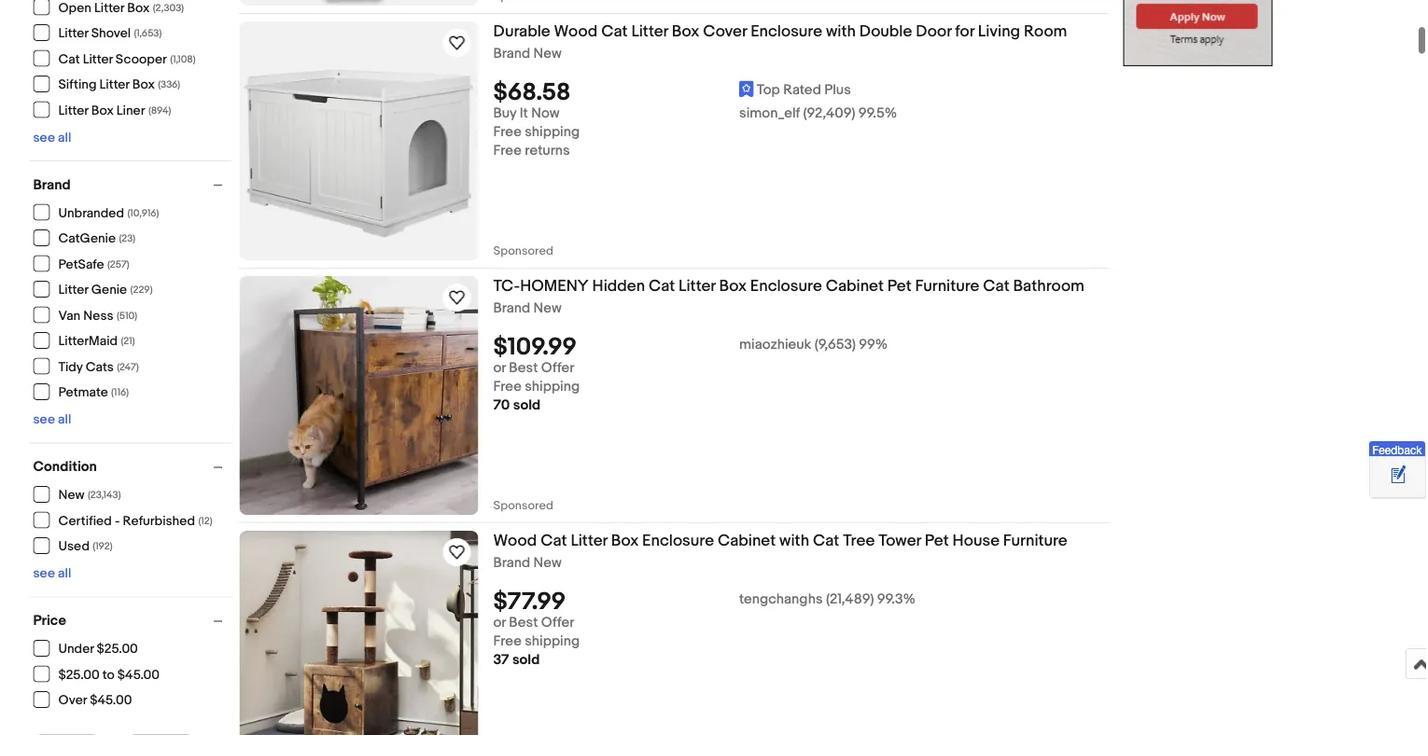 Task type: vqa. For each thing, say whether or not it's contained in the screenshot.


Task type: describe. For each thing, give the bounding box(es) containing it.
(10,916)
[[127, 207, 159, 219]]

watch wood cat litter box enclosure cabinet with cat tree tower pet house furniture image
[[446, 541, 468, 564]]

tc-homeny hidden cat litter box enclosure cabinet pet furniture cat bathroom brand new
[[493, 276, 1085, 317]]

2 free from the top
[[493, 143, 522, 159]]

under $25.00 link
[[33, 640, 139, 658]]

petsafe (257)
[[58, 257, 129, 273]]

best for $109.99
[[509, 360, 538, 377]]

petsafe
[[58, 257, 104, 273]]

litter inside the durable wood cat litter box cover enclosure with double door for living room brand new
[[631, 21, 668, 41]]

wood inside wood cat litter box enclosure cabinet with cat tree tower pet house furniture brand new
[[493, 531, 537, 551]]

free inside 'tengchanghs (21,489) 99.3% or best offer free shipping 37 sold'
[[493, 634, 522, 650]]

cat up $77.99
[[541, 531, 567, 551]]

all for condition
[[58, 566, 71, 582]]

double
[[860, 21, 912, 41]]

over $45.00
[[58, 693, 132, 709]]

1 vertical spatial $45.00
[[90, 693, 132, 709]]

litter inside wood cat litter box enclosure cabinet with cat tree tower pet house furniture brand new
[[571, 531, 608, 551]]

brand inside the durable wood cat litter box cover enclosure with double door for living room brand new
[[493, 45, 530, 62]]

sold for $109.99
[[513, 397, 541, 414]]

$77.99
[[493, 588, 566, 617]]

1 free from the top
[[493, 124, 522, 141]]

furniture inside tc-homeny hidden cat litter box enclosure cabinet pet furniture cat bathroom brand new
[[915, 276, 980, 296]]

top rated plus
[[757, 82, 851, 99]]

wood cat litter box enclosure cabinet with cat tree tower pet house furniture brand new
[[493, 531, 1068, 572]]

sifting litter box (336)
[[58, 77, 180, 93]]

70
[[493, 397, 510, 414]]

new (23,143)
[[58, 488, 121, 504]]

Minimum Value in $ text field
[[33, 735, 100, 736]]

shovel
[[91, 26, 131, 42]]

with inside the durable wood cat litter box cover enclosure with double door for living room brand new
[[826, 21, 856, 41]]

cover
[[703, 21, 747, 41]]

shipping for $109.99
[[525, 379, 580, 396]]

(336)
[[158, 79, 180, 91]]

(92,409)
[[803, 105, 856, 122]]

returns
[[525, 143, 570, 159]]

(510)
[[117, 310, 137, 322]]

litter box liner (894)
[[58, 103, 171, 119]]

new up certified
[[58, 488, 85, 504]]

durable
[[493, 21, 551, 41]]

(229)
[[130, 284, 153, 296]]

over
[[58, 693, 87, 709]]

(1,108)
[[170, 53, 196, 65]]

sold for $77.99
[[512, 652, 540, 669]]

unbranded (10,916)
[[58, 205, 159, 221]]

sifting
[[58, 77, 97, 93]]

99%
[[859, 337, 888, 354]]

with inside wood cat litter box enclosure cabinet with cat tree tower pet house furniture brand new
[[780, 531, 810, 551]]

now
[[531, 105, 560, 122]]

simon_elf
[[740, 105, 800, 122]]

$109.99
[[493, 333, 577, 362]]

wood inside the durable wood cat litter box cover enclosure with double door for living room brand new
[[554, 21, 598, 41]]

$25.00 to $45.00 link
[[33, 666, 161, 683]]

1 see all button from the top
[[33, 130, 71, 146]]

scooper
[[116, 51, 167, 67]]

cabinet inside wood cat litter box enclosure cabinet with cat tree tower pet house furniture brand new
[[718, 531, 776, 551]]

(21,489)
[[826, 592, 874, 608]]

for
[[955, 21, 975, 41]]

feedback
[[1373, 443, 1422, 456]]

litter shovel (1,653)
[[58, 26, 162, 42]]

cat up sifting
[[58, 51, 80, 67]]

room
[[1024, 21, 1067, 41]]

see for condition
[[33, 566, 55, 582]]

unbranded
[[58, 205, 124, 221]]

used (192)
[[58, 539, 113, 555]]

tengchanghs
[[740, 592, 823, 608]]

petmate (116)
[[58, 385, 129, 401]]

litter genie (229)
[[58, 282, 153, 298]]

tc-homeny hidden cat litter box enclosure cabinet pet furniture cat bathroom image
[[239, 276, 478, 515]]

99.3%
[[877, 592, 916, 608]]

over $45.00 link
[[33, 692, 133, 709]]

open litter box (2,303)
[[58, 0, 184, 16]]

offer for $77.99
[[541, 615, 575, 632]]

durable wood cat litter box cover enclosure with double door for living room brand new
[[493, 21, 1067, 62]]

brand inside tc-homeny hidden cat litter box enclosure cabinet pet furniture cat bathroom brand new
[[493, 300, 530, 317]]

brand button
[[33, 176, 231, 193]]

tree
[[843, 531, 875, 551]]

top
[[757, 82, 780, 99]]

99.5%
[[859, 105, 897, 122]]

petmate
[[58, 385, 108, 401]]

brand inside wood cat litter box enclosure cabinet with cat tree tower pet house furniture brand new
[[493, 555, 530, 572]]

it
[[520, 105, 528, 122]]

miaozhieuk
[[740, 337, 812, 354]]

certified
[[58, 513, 112, 529]]

see for brand
[[33, 412, 55, 428]]

(192)
[[93, 541, 113, 553]]

tc-
[[493, 276, 520, 296]]

simon_elf (92,409) 99.5% free shipping free returns
[[493, 105, 897, 159]]

tidy cats (247)
[[58, 359, 139, 375]]

(12)
[[198, 515, 212, 527]]

0 vertical spatial $45.00
[[117, 668, 160, 683]]

litter inside tc-homeny hidden cat litter box enclosure cabinet pet furniture cat bathroom brand new
[[679, 276, 716, 296]]

see all for condition
[[33, 566, 71, 582]]

box inside wood cat litter box enclosure cabinet with cat tree tower pet house furniture brand new
[[611, 531, 639, 551]]

best for $77.99
[[509, 615, 538, 632]]

(257)
[[107, 259, 129, 271]]

tc-homeny hidden cat litter box enclosure cabinet pet furniture cat bathroom heading
[[493, 276, 1085, 296]]

watch tc-homeny hidden cat litter box enclosure cabinet pet furniture cat bathroom image
[[446, 287, 468, 309]]

(247)
[[117, 361, 139, 373]]

buy
[[493, 105, 517, 122]]

see all button for condition
[[33, 566, 71, 582]]

price
[[33, 613, 66, 630]]

shipping for $77.99
[[525, 634, 580, 650]]



Task type: locate. For each thing, give the bounding box(es) containing it.
liner
[[117, 103, 145, 119]]

offer inside 'tengchanghs (21,489) 99.3% or best offer free shipping 37 sold'
[[541, 615, 575, 632]]

cabinet inside tc-homeny hidden cat litter box enclosure cabinet pet furniture cat bathroom brand new
[[826, 276, 884, 296]]

cat left tree
[[813, 531, 840, 551]]

brand down durable
[[493, 45, 530, 62]]

1 vertical spatial enclosure
[[750, 276, 822, 296]]

2 shipping from the top
[[525, 379, 580, 396]]

hidden
[[592, 276, 645, 296]]

see all for brand
[[33, 412, 71, 428]]

durable wood cat litter box cover enclosure with double door for living room image
[[239, 21, 478, 260]]

see all button down "petmate"
[[33, 412, 71, 428]]

or up 70
[[493, 360, 506, 377]]

0 vertical spatial shipping
[[525, 124, 580, 141]]

2 see from the top
[[33, 412, 55, 428]]

litter
[[94, 0, 124, 16], [631, 21, 668, 41], [58, 26, 88, 42], [83, 51, 113, 67], [100, 77, 129, 93], [58, 103, 88, 119], [679, 276, 716, 296], [58, 282, 88, 298], [571, 531, 608, 551]]

2 best from the top
[[509, 615, 538, 632]]

pet inside tc-homeny hidden cat litter box enclosure cabinet pet furniture cat bathroom brand new
[[888, 276, 912, 296]]

enclosure for $68.58
[[751, 21, 823, 41]]

offer inside miaozhieuk (9,653) 99% or best offer free shipping 70 sold
[[541, 360, 575, 377]]

tengchanghs (21,489) 99.3% or best offer free shipping 37 sold
[[493, 592, 916, 669]]

enclosure up miaozhieuk
[[750, 276, 822, 296]]

offer for $109.99
[[541, 360, 575, 377]]

0 vertical spatial or
[[493, 360, 506, 377]]

enclosure inside wood cat litter box enclosure cabinet with cat tree tower pet house furniture brand new
[[642, 531, 714, 551]]

under $25.00
[[58, 642, 138, 658]]

best inside 'tengchanghs (21,489) 99.3% or best offer free shipping 37 sold'
[[509, 615, 538, 632]]

shipping up returns
[[525, 124, 580, 141]]

under
[[58, 642, 94, 658]]

3 see all from the top
[[33, 566, 71, 582]]

top rated plus image
[[740, 81, 754, 98]]

1 or from the top
[[493, 360, 506, 377]]

brand down tc-
[[493, 300, 530, 317]]

cat right durable
[[601, 21, 628, 41]]

1 vertical spatial or
[[493, 615, 506, 632]]

sold inside miaozhieuk (9,653) 99% or best offer free shipping 70 sold
[[513, 397, 541, 414]]

or for $109.99
[[493, 360, 506, 377]]

3 free from the top
[[493, 379, 522, 396]]

house
[[953, 531, 1000, 551]]

0 vertical spatial sold
[[513, 397, 541, 414]]

$25.00 up over $45.00 link
[[58, 668, 100, 683]]

1 horizontal spatial with
[[826, 21, 856, 41]]

cat litter scooper (1,108)
[[58, 51, 196, 67]]

1 see from the top
[[33, 130, 55, 146]]

see all button down the used
[[33, 566, 71, 582]]

0 vertical spatial wood
[[554, 21, 598, 41]]

wood cat litter box enclosure cabinet with cat tree tower pet house furniture heading
[[493, 531, 1068, 551]]

1 vertical spatial sold
[[512, 652, 540, 669]]

(116)
[[111, 387, 129, 399]]

see all button down sifting
[[33, 130, 71, 146]]

condition
[[33, 459, 97, 476]]

2 or from the top
[[493, 615, 506, 632]]

0 vertical spatial best
[[509, 360, 538, 377]]

pet up 99%
[[888, 276, 912, 296]]

0 vertical spatial see
[[33, 130, 55, 146]]

1 vertical spatial see
[[33, 412, 55, 428]]

37
[[493, 652, 509, 669]]

1 vertical spatial cabinet
[[718, 531, 776, 551]]

pet
[[888, 276, 912, 296], [925, 531, 949, 551]]

plus
[[825, 82, 851, 99]]

new
[[533, 45, 562, 62], [533, 300, 562, 317], [58, 488, 85, 504], [533, 555, 562, 572]]

(9,653)
[[815, 337, 856, 354]]

shipping inside miaozhieuk (9,653) 99% or best offer free shipping 70 sold
[[525, 379, 580, 396]]

0 horizontal spatial with
[[780, 531, 810, 551]]

condition button
[[33, 459, 231, 476]]

2 see all from the top
[[33, 412, 71, 428]]

sold inside 'tengchanghs (21,489) 99.3% or best offer free shipping 37 sold'
[[512, 652, 540, 669]]

wood cat litter box enclosure cabinet with cat tree tower pet house furniture link
[[493, 531, 1109, 555]]

2 all from the top
[[58, 412, 71, 428]]

watch durable wood cat litter box cover enclosure with double door for living room image
[[446, 32, 468, 54]]

0 vertical spatial all
[[58, 130, 71, 146]]

0 vertical spatial with
[[826, 21, 856, 41]]

free inside miaozhieuk (9,653) 99% or best offer free shipping 70 sold
[[493, 379, 522, 396]]

shipping inside 'tengchanghs (21,489) 99.3% or best offer free shipping 37 sold'
[[525, 634, 580, 650]]

pet right tower
[[925, 531, 949, 551]]

1 horizontal spatial cabinet
[[826, 276, 884, 296]]

(1,653)
[[134, 28, 162, 40]]

all down the used
[[58, 566, 71, 582]]

sold right 37
[[512, 652, 540, 669]]

used
[[58, 539, 90, 555]]

furniture
[[915, 276, 980, 296], [1004, 531, 1068, 551]]

3 shipping from the top
[[525, 634, 580, 650]]

(21)
[[121, 336, 135, 348]]

$45.00 down $25.00 to $45.00
[[90, 693, 132, 709]]

brand up unbranded
[[33, 176, 71, 193]]

0 horizontal spatial wood
[[493, 531, 537, 551]]

or up 37
[[493, 615, 506, 632]]

buy it now
[[493, 105, 560, 122]]

1 offer from the top
[[541, 360, 575, 377]]

enclosure inside tc-homeny hidden cat litter box enclosure cabinet pet furniture cat bathroom brand new
[[750, 276, 822, 296]]

cats
[[86, 359, 114, 375]]

(23,143)
[[88, 490, 121, 502]]

best up 37
[[509, 615, 538, 632]]

see all button for brand
[[33, 412, 71, 428]]

or inside miaozhieuk (9,653) 99% or best offer free shipping 70 sold
[[493, 360, 506, 377]]

1 shipping from the top
[[525, 124, 580, 141]]

4 free from the top
[[493, 634, 522, 650]]

box inside the durable wood cat litter box cover enclosure with double door for living room brand new
[[672, 21, 700, 41]]

furniture inside wood cat litter box enclosure cabinet with cat tree tower pet house furniture brand new
[[1004, 531, 1068, 551]]

1 horizontal spatial pet
[[925, 531, 949, 551]]

homeny
[[520, 276, 589, 296]]

all for brand
[[58, 412, 71, 428]]

sold right 70
[[513, 397, 541, 414]]

cabinet up tengchanghs
[[718, 531, 776, 551]]

shipping inside simon_elf (92,409) 99.5% free shipping free returns
[[525, 124, 580, 141]]

1 horizontal spatial wood
[[554, 21, 598, 41]]

2 offer from the top
[[541, 615, 575, 632]]

2 vertical spatial all
[[58, 566, 71, 582]]

wood
[[554, 21, 598, 41], [493, 531, 537, 551]]

0 horizontal spatial cabinet
[[718, 531, 776, 551]]

1 vertical spatial wood
[[493, 531, 537, 551]]

0 vertical spatial furniture
[[915, 276, 980, 296]]

2 see all button from the top
[[33, 412, 71, 428]]

enclosure up 'tengchanghs (21,489) 99.3% or best offer free shipping 37 sold'
[[642, 531, 714, 551]]

wood cat litter box enclosure cabinet with cat tree tower pet house furniture image
[[239, 531, 478, 736]]

see all down "petmate"
[[33, 412, 71, 428]]

or for $77.99
[[493, 615, 506, 632]]

refurbished
[[123, 513, 195, 529]]

2 vertical spatial see
[[33, 566, 55, 582]]

littermaid
[[58, 334, 118, 350]]

enclosure inside the durable wood cat litter box cover enclosure with double door for living room brand new
[[751, 21, 823, 41]]

1 best from the top
[[509, 360, 538, 377]]

-
[[115, 513, 120, 529]]

$45.00 right to
[[117, 668, 160, 683]]

$68.58
[[493, 79, 571, 108]]

$25.00
[[97, 642, 138, 658], [58, 668, 100, 683]]

cat left bathroom
[[983, 276, 1010, 296]]

new inside wood cat litter box enclosure cabinet with cat tree tower pet house furniture brand new
[[533, 555, 562, 572]]

durable wood cat litter box cover enclosure with double door for living room heading
[[493, 21, 1067, 41]]

best inside miaozhieuk (9,653) 99% or best offer free shipping 70 sold
[[509, 360, 538, 377]]

new down durable
[[533, 45, 562, 62]]

van
[[58, 308, 81, 324]]

0 vertical spatial offer
[[541, 360, 575, 377]]

best up 70
[[509, 360, 538, 377]]

certified - refurbished (12)
[[58, 513, 212, 529]]

3 all from the top
[[58, 566, 71, 582]]

box inside tc-homeny hidden cat litter box enclosure cabinet pet furniture cat bathroom brand new
[[719, 276, 747, 296]]

wood right watch wood cat litter box enclosure cabinet with cat tree tower pet house furniture icon
[[493, 531, 537, 551]]

tower
[[879, 531, 921, 551]]

(23)
[[119, 233, 136, 245]]

cat inside the durable wood cat litter box cover enclosure with double door for living room brand new
[[601, 21, 628, 41]]

van ness (510)
[[58, 308, 137, 324]]

1 vertical spatial furniture
[[1004, 531, 1068, 551]]

see all down the used
[[33, 566, 71, 582]]

sold
[[513, 397, 541, 414], [512, 652, 540, 669]]

1 vertical spatial with
[[780, 531, 810, 551]]

2 vertical spatial shipping
[[525, 634, 580, 650]]

box
[[127, 0, 150, 16], [672, 21, 700, 41], [132, 77, 155, 93], [91, 103, 114, 119], [719, 276, 747, 296], [611, 531, 639, 551]]

3 see from the top
[[33, 566, 55, 582]]

1 all from the top
[[58, 130, 71, 146]]

see all
[[33, 130, 71, 146], [33, 412, 71, 428], [33, 566, 71, 582]]

$25.00 to $45.00
[[58, 668, 160, 683]]

shipping down $77.99
[[525, 634, 580, 650]]

all down "petmate"
[[58, 412, 71, 428]]

shipping
[[525, 124, 580, 141], [525, 379, 580, 396], [525, 634, 580, 650]]

catgenie (23)
[[58, 231, 136, 247]]

0 vertical spatial enclosure
[[751, 21, 823, 41]]

cabinet up 99%
[[826, 276, 884, 296]]

2 vertical spatial see all button
[[33, 566, 71, 582]]

all down sifting
[[58, 130, 71, 146]]

new down "homeny"
[[533, 300, 562, 317]]

with left double at top right
[[826, 21, 856, 41]]

brand up $77.99
[[493, 555, 530, 572]]

courtyard hidden litter box planter, hooded litter box fake plant good pet stuff image
[[243, 0, 475, 6]]

or
[[493, 360, 506, 377], [493, 615, 506, 632]]

shipping down $109.99
[[525, 379, 580, 396]]

1 vertical spatial shipping
[[525, 379, 580, 396]]

see all down sifting
[[33, 130, 71, 146]]

rated
[[783, 82, 822, 99]]

brand
[[493, 45, 530, 62], [33, 176, 71, 193], [493, 300, 530, 317], [493, 555, 530, 572]]

littermaid (21)
[[58, 334, 135, 350]]

3 see all button from the top
[[33, 566, 71, 582]]

new up $77.99
[[533, 555, 562, 572]]

offer
[[541, 360, 575, 377], [541, 615, 575, 632]]

to
[[103, 668, 115, 683]]

cat
[[601, 21, 628, 41], [58, 51, 80, 67], [649, 276, 675, 296], [983, 276, 1010, 296], [541, 531, 567, 551], [813, 531, 840, 551]]

wood right durable
[[554, 21, 598, 41]]

cat right "hidden"
[[649, 276, 675, 296]]

1 vertical spatial all
[[58, 412, 71, 428]]

2 vertical spatial see all
[[33, 566, 71, 582]]

1 vertical spatial offer
[[541, 615, 575, 632]]

miaozhieuk (9,653) 99% or best offer free shipping 70 sold
[[493, 337, 888, 414]]

advertisement region
[[1124, 0, 1273, 66]]

0 vertical spatial see all button
[[33, 130, 71, 146]]

ness
[[83, 308, 114, 324]]

door
[[916, 21, 952, 41]]

0 horizontal spatial furniture
[[915, 276, 980, 296]]

1 see all from the top
[[33, 130, 71, 146]]

1 vertical spatial best
[[509, 615, 538, 632]]

tc-homeny hidden cat litter box enclosure cabinet pet furniture cat bathroom link
[[493, 276, 1109, 300]]

cabinet
[[826, 276, 884, 296], [718, 531, 776, 551]]

Maximum Value in $ text field
[[127, 735, 195, 736]]

best
[[509, 360, 538, 377], [509, 615, 538, 632]]

0 vertical spatial see all
[[33, 130, 71, 146]]

0 vertical spatial $25.00
[[97, 642, 138, 658]]

enclosure for $109.99
[[750, 276, 822, 296]]

new inside tc-homeny hidden cat litter box enclosure cabinet pet furniture cat bathroom brand new
[[533, 300, 562, 317]]

1 vertical spatial $25.00
[[58, 668, 100, 683]]

catgenie
[[58, 231, 116, 247]]

$25.00 up $25.00 to $45.00
[[97, 642, 138, 658]]

new inside the durable wood cat litter box cover enclosure with double door for living room brand new
[[533, 45, 562, 62]]

price button
[[33, 613, 231, 630]]

see all button
[[33, 130, 71, 146], [33, 412, 71, 428], [33, 566, 71, 582]]

1 vertical spatial pet
[[925, 531, 949, 551]]

2 vertical spatial enclosure
[[642, 531, 714, 551]]

1 vertical spatial see all
[[33, 412, 71, 428]]

or inside 'tengchanghs (21,489) 99.3% or best offer free shipping 37 sold'
[[493, 615, 506, 632]]

0 vertical spatial pet
[[888, 276, 912, 296]]

(2,303)
[[153, 2, 184, 14]]

0 horizontal spatial pet
[[888, 276, 912, 296]]

0 vertical spatial cabinet
[[826, 276, 884, 296]]

1 horizontal spatial furniture
[[1004, 531, 1068, 551]]

(894)
[[148, 105, 171, 117]]

tidy
[[58, 359, 83, 375]]

genie
[[91, 282, 127, 298]]

enclosure up rated
[[751, 21, 823, 41]]

1 vertical spatial see all button
[[33, 412, 71, 428]]

pet inside wood cat litter box enclosure cabinet with cat tree tower pet house furniture brand new
[[925, 531, 949, 551]]

with up tengchanghs
[[780, 531, 810, 551]]

durable wood cat litter box cover enclosure with double door for living room link
[[493, 21, 1109, 45]]



